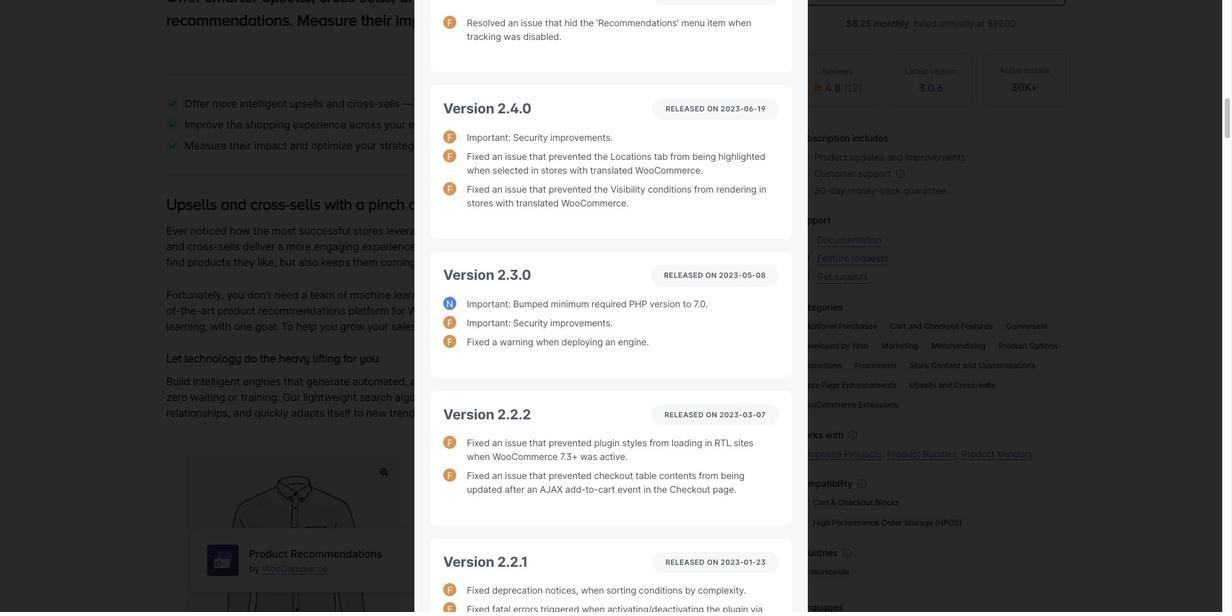 Task type: vqa. For each thing, say whether or not it's contained in the screenshot.


Task type: describe. For each thing, give the bounding box(es) containing it.
fixed for fixed an issue that prevented checkout table contents from being updated after an ajax add-to-cart event in the checkout page.
[[467, 470, 490, 481]]

works
[[796, 429, 823, 440]]

with inside offer smarter upsells, cross-sells, and "frequently bought together" recommendations. measure their impact with in-depth analytics.
[[446, 11, 475, 29]]

product up together in the left of the page
[[561, 289, 600, 302]]

with up composite products link
[[825, 429, 844, 440]]

like,
[[258, 256, 277, 269]]

loading
[[672, 438, 703, 449]]

2 important: security improvements. from the top
[[467, 317, 613, 329]]

stores inside the fixed an issue that prevented the locations tab from being highlighted when selected in stores with translated woocommerce.
[[541, 165, 567, 176]]

to left 'new'
[[354, 406, 363, 419]]

item
[[708, 17, 726, 28]]

0 vertical spatial upsells
[[290, 97, 324, 110]]

get
[[817, 271, 832, 282]]

globe image
[[800, 567, 811, 578]]

0 horizontal spatial in-
[[454, 139, 467, 152]]

disabled.
[[523, 31, 562, 42]]

products
[[188, 256, 231, 269]]

0 horizontal spatial their
[[229, 139, 252, 152]]

0 vertical spatial intelligent
[[240, 97, 287, 110]]

0 vertical spatial recommendations
[[603, 289, 696, 302]]

0 vertical spatial $99.00
[[987, 18, 1016, 29]]

prevented for add-
[[549, 470, 592, 481]]

2.2.1
[[497, 554, 528, 570]]

0 vertical spatial by
[[841, 341, 850, 351]]

together
[[541, 304, 583, 318]]

2 horizontal spatial at
[[977, 18, 985, 29]]

stores inside fixed an issue that prevented the visibility conditions from rendering in stores with translated woocommerce.
[[467, 197, 493, 208]]

when right warning
[[536, 336, 559, 348]]

blocks
[[875, 498, 900, 508]]

offer more intelligent upsells and cross-sells — or create your own, rule-based recommendation engines .
[[185, 97, 698, 110]]

trends
[[390, 406, 421, 419]]

store for store page enhancements
[[800, 380, 820, 390]]

lightweight
[[303, 391, 357, 404]]

buy
[[644, 554, 663, 567]]

product left vendors
[[962, 448, 995, 459]]

file lines image
[[796, 232, 812, 248]]

team
[[310, 289, 335, 302]]

and up cross-
[[963, 360, 977, 370]]

your inside the is a state- of-the-art product recommendations platform for woocommerce that brings together human intelligence and machine learning, with one goal: to help you grow your sales.
[[367, 320, 389, 333]]

tab
[[654, 151, 668, 162]]

upsells for upsells and cross-sells with a pinch of intelligence
[[166, 195, 217, 213]]

vendors
[[998, 448, 1033, 459]]

only
[[658, 240, 678, 253]]

sales.
[[392, 320, 419, 333]]

highlighted
[[719, 151, 766, 162]]

1 improvements. from the top
[[551, 132, 613, 143]]

additional purchases link
[[796, 319, 881, 334]]

woocommerce inside fixed an issue that prevented plugin styles from loading in rtl sites when woocommerce 7.3+ was active.
[[493, 451, 558, 462]]

cart
[[598, 484, 615, 495]]

fixed for fixed an issue that prevented the visibility conditions from rendering in stores with translated woocommerce.
[[467, 184, 490, 195]]

and inside offer smarter upsells, cross-sells, and "frequently bought together" recommendations. measure their impact with in-depth analytics.
[[399, 0, 426, 5]]

from for contents
[[699, 470, 719, 481]]

when left sorting
[[581, 585, 604, 596]]

cross- up across on the left top of the page
[[347, 97, 378, 110]]

when inside resolved an issue that hid the 'recommendations' menu item when tracking was disabled.
[[728, 17, 751, 28]]

documentation link
[[817, 232, 882, 248]]

after
[[505, 484, 525, 495]]

the left "kind"
[[506, 240, 522, 253]]

of right team
[[337, 289, 347, 302]]

0 vertical spatial more
[[212, 97, 237, 110]]

and down algorithm
[[424, 406, 442, 419]]

0 horizontal spatial intelligence
[[425, 195, 503, 213]]

30k+
[[1011, 81, 1038, 94]]

brings
[[508, 304, 538, 318]]

an for sites
[[492, 438, 503, 449]]

product up customer
[[815, 152, 848, 163]]

2 promotions link from the left
[[851, 358, 901, 373]]

marketing
[[882, 341, 919, 351]]

woocommerce inside the is a state- of-the-art product recommendations platform for woocommerce that brings together human intelligence and machine learning, with one goal: to help you grow your sales.
[[408, 304, 483, 318]]

the up deliver
[[253, 224, 269, 238]]

2 horizontal spatial experience
[[561, 240, 614, 253]]

version for version 2.2.2
[[443, 406, 494, 423]]

that for resolved an issue that hid the 'recommendations' menu item when tracking was disabled.
[[545, 17, 562, 28]]

being for version 2.4.0
[[692, 151, 716, 162]]

successful
[[299, 224, 350, 238]]

of-
[[166, 304, 180, 318]]

requests
[[852, 252, 888, 263]]

store for store content and customizations
[[910, 360, 929, 370]]

stores inside ever noticed how the most successful stores leverage the power of product recommendations? when done right, upsells and cross-sells deliver a more engaging experience to your visitors — the kind of experience that not only helps them find products they like, but also keeps them coming back.
[[353, 224, 383, 238]]

on for 2.2.1
[[707, 558, 719, 567]]

warning
[[500, 336, 534, 348]]

checkout for cart and checkout features
[[924, 321, 959, 331]]

order
[[881, 518, 902, 528]]

and down content
[[938, 380, 952, 390]]

product left bundles
[[887, 448, 920, 459]]

on for 2.4.0
[[707, 105, 719, 114]]

your inside recommendations, with near- zero waiting or training. our lightweight search algorithm analyzes your orders to discover meaningful product relationships, and quickly adapts itself to new trends and seasonal patterns.
[[489, 391, 510, 404]]

2023- for version 2.4.0
[[721, 105, 744, 114]]

sells up across on the left top of the page
[[378, 97, 400, 110]]

2 security from the top
[[513, 317, 548, 329]]

smarter
[[205, 0, 258, 5]]

cart for cart and checkout features
[[890, 321, 906, 331]]

recommendations?
[[536, 224, 628, 238]]

deploying
[[562, 336, 603, 348]]

and right updates
[[887, 152, 903, 163]]

rule-
[[513, 97, 536, 110]]

the right do
[[260, 352, 276, 365]]

deliver captivating, amazon-style recommendations, without giving up your store's data or revenue to anyone image
[[166, 438, 754, 613]]

product inside recommendations, with near- zero waiting or training. our lightweight search algorithm analyzes your orders to discover meaningful product relationships, and quickly adapts itself to new trends and seasonal patterns.
[[660, 391, 698, 404]]

upsells and cross-sells link
[[906, 378, 999, 393]]

prevented for stores
[[549, 151, 592, 162]]

active
[[1000, 66, 1022, 75]]

get
[[502, 289, 518, 302]]

1 vertical spatial for
[[343, 352, 357, 365]]

0 horizontal spatial experience
[[293, 118, 346, 131]]

0 horizontal spatial billed
[[515, 561, 538, 572]]

the left power
[[431, 224, 447, 238]]

product inside ever noticed how the most successful stores leverage the power of product recommendations? when done right, upsells and cross-sells deliver a more engaging experience to your visitors — the kind of experience that not only helps them find products they like, but also keeps them coming back.
[[495, 224, 533, 238]]

developed by woo
[[800, 341, 869, 351]]

1 vertical spatial at
[[619, 118, 628, 131]]

product inside product recommendations by woocommerce
[[249, 547, 288, 560]]

0 vertical spatial billed
[[914, 18, 937, 29]]

accurate
[[411, 375, 453, 388]]

across
[[349, 118, 381, 131]]

1 horizontal spatial annually
[[939, 18, 974, 29]]

circle info image for works with
[[847, 429, 860, 442]]

in inside the fixed an issue that prevented the locations tab from being highlighted when selected in stores with translated woocommerce.
[[531, 165, 539, 176]]

08
[[756, 271, 766, 280]]

upsells inside ever noticed how the most successful stores leverage the power of product recommendations? when done right, upsells and cross-sells deliver a more engaging experience to your visitors — the kind of experience that not only helps them find products they like, but also keeps them coming back.
[[717, 224, 751, 238]]

issue for when
[[505, 438, 527, 449]]

performance
[[832, 518, 879, 528]]

issue for an
[[505, 470, 527, 481]]

upsells for upsells and cross-sells
[[910, 380, 937, 390]]

locations
[[611, 151, 652, 162]]

to left 7.0.
[[683, 298, 692, 310]]

sells inside upsells and cross-sells link
[[979, 380, 995, 390]]

fixed for fixed an issue that prevented plugin styles from loading in rtl sites when woocommerce 7.3+ was active.
[[467, 438, 490, 449]]

2023- for version 2.2.2
[[720, 410, 743, 419]]

latest version 3.0.6
[[906, 66, 957, 94]]

started.
[[520, 289, 558, 302]]

a inside the is a state- of-the-art product recommendations platform for woocommerce that brings together human intelligence and machine learning, with one goal: to help you grow your sales.
[[709, 289, 715, 302]]

sorting
[[607, 585, 636, 596]]

worldwide
[[811, 567, 849, 577]]

buy now link
[[627, 545, 703, 577]]

the inside the fixed an issue that prevented checkout table contents from being updated after an ajax add-to-cart event in the checkout page.
[[654, 484, 667, 495]]

with down the store,
[[431, 139, 451, 152]]

06-
[[744, 105, 758, 114]]

cross- inside ever noticed how the most successful stores leverage the power of product recommendations? when done right, upsells and cross-sells deliver a more engaging experience to your visitors — the kind of experience that not only helps them find products they like, but also keeps them coming back.
[[187, 240, 218, 253]]

your up the strategies
[[384, 118, 406, 131]]

from for tab
[[670, 151, 690, 162]]

2 promotions from the left
[[855, 360, 897, 370]]

0 vertical spatial them
[[710, 240, 735, 253]]

cross- up most
[[250, 195, 290, 213]]

fixed for fixed a warning when deploying an engine.
[[467, 336, 490, 348]]

woocommerce. inside the fixed an issue that prevented the locations tab from being highlighted when selected in stores with translated woocommerce.
[[635, 165, 703, 176]]

tracking
[[467, 31, 501, 42]]

released for 2.2.2
[[665, 410, 704, 419]]

learning,
[[166, 320, 208, 333]]

0 horizontal spatial you
[[227, 289, 244, 302]]

released on 2023-06-19
[[666, 105, 766, 114]]

1 promotions link from the left
[[796, 358, 846, 373]]

prevented for 7.3+
[[549, 438, 592, 449]]

discover
[[560, 391, 601, 404]]

a left warning
[[492, 336, 497, 348]]

1 horizontal spatial engines
[[655, 97, 695, 110]]

released for 2.2.1
[[666, 558, 705, 567]]

when inside the fixed an issue that prevented the locations tab from being highlighted when selected in stores with translated woocommerce.
[[467, 165, 490, 176]]

in inside fixed an issue that prevented plugin styles from loading in rtl sites when woocommerce 7.3+ was active.
[[705, 438, 712, 449]]

their inside offer smarter upsells, cross-sells, and "frequently bought together" recommendations. measure their impact with in-depth analytics.
[[361, 11, 392, 29]]

analytics link
[[499, 139, 543, 152]]

1 vertical spatial $99.00
[[588, 561, 617, 572]]

0 horizontal spatial impact
[[254, 139, 287, 152]]

feature requests link
[[817, 250, 888, 266]]

&
[[831, 498, 836, 508]]

cart for cart & checkout blocks
[[813, 498, 829, 508]]

the inside resolved an issue that hid the 'recommendations' menu item when tracking was disabled.
[[580, 17, 594, 28]]

0 horizontal spatial annually
[[540, 561, 575, 572]]

cross-
[[954, 380, 979, 390]]

version 2.2.2
[[443, 406, 531, 423]]

released for 2.3.0
[[664, 271, 703, 280]]

important: for 2.4.0
[[467, 132, 511, 143]]

translated inside fixed an issue that prevented the visibility conditions from rendering in stores with translated woocommerce.
[[516, 197, 559, 208]]

machine inside the is a state- of-the-art product recommendations platform for woocommerce that brings together human intelligence and machine learning, with one goal: to help you grow your sales.
[[700, 304, 741, 318]]

locations
[[678, 118, 723, 131]]

contents
[[659, 470, 696, 481]]

an for when
[[492, 151, 503, 162]]

storage
[[904, 518, 933, 528]]

and left optimize
[[290, 139, 308, 152]]

patterns.
[[490, 406, 534, 419]]

0 vertical spatial —
[[403, 97, 413, 110]]

with inside fixed an issue that prevented the visibility conditions from rendering in stores with translated woocommerce.
[[496, 197, 514, 208]]

offer for offer more intelligent upsells and cross-sells — or create your own, rule-based recommendation engines .
[[185, 97, 209, 110]]

pinch
[[368, 195, 405, 213]]

)
[[859, 81, 862, 94]]

kind
[[525, 240, 545, 253]]

to inside ever noticed how the most successful stores leverage the power of product recommendations? when done right, upsells and cross-sells deliver a more engaging experience to your visitors — the kind of experience that not only helps them find products they like, but also keeps them coming back.
[[418, 240, 428, 253]]

money-
[[848, 185, 881, 196]]

sells up 'successful'
[[290, 195, 321, 213]]

human
[[585, 304, 618, 318]]

together
[[550, 375, 596, 388]]

placed
[[583, 118, 616, 131]]

analyzes
[[444, 391, 486, 404]]

of right "kind"
[[548, 240, 558, 253]]

0 vertical spatial or
[[416, 97, 426, 110]]

check image
[[800, 518, 811, 528]]

the right "improve" in the left top of the page
[[226, 118, 242, 131]]

reviews
[[823, 66, 853, 76]]

01-
[[744, 558, 756, 567]]

recommendations inside product recommendations by woocommerce
[[290, 547, 382, 560]]

back.
[[419, 256, 445, 269]]

complexity.
[[698, 585, 746, 596]]

table
[[636, 470, 657, 481]]

from for conditions
[[694, 184, 714, 195]]

billed annually at $99.00
[[512, 561, 617, 572]]

conditions inside fixed an issue that prevented the visibility conditions from rendering in stores with translated woocommerce.
[[648, 184, 692, 195]]

categories
[[796, 301, 843, 313]]

2 vertical spatial .
[[543, 139, 546, 152]]

07
[[757, 410, 766, 419]]

to-
[[586, 484, 598, 495]]

2 horizontal spatial you
[[360, 352, 379, 365]]

version 2.4.0
[[443, 101, 532, 117]]

0 horizontal spatial measure
[[185, 139, 227, 152]]



Task type: locate. For each thing, give the bounding box(es) containing it.
conditions down buy now link
[[639, 585, 683, 596]]

promotions link up enhancements
[[851, 358, 901, 373]]

from right styles
[[650, 438, 669, 449]]

version
[[930, 66, 957, 76], [650, 298, 681, 310]]

1 horizontal spatial .
[[695, 97, 698, 110]]

3 prevented from the top
[[549, 438, 592, 449]]

checkout up 'performance'
[[838, 498, 873, 508]]

cross- inside offer smarter upsells, cross-sells, and "frequently bought together" recommendations. measure their impact with in-depth analytics.
[[319, 0, 360, 5]]

in inside the fixed an issue that prevented checkout table contents from being updated after an ajax add-to-cart event in the checkout page.
[[644, 484, 651, 495]]

fixed inside the fixed an issue that prevented the locations tab from being highlighted when selected in stores with translated woocommerce.
[[467, 151, 490, 162]]

conditions down tab
[[648, 184, 692, 195]]

version for version 2.2.1
[[443, 554, 494, 570]]

cross-
[[319, 0, 360, 5], [347, 97, 378, 110], [250, 195, 290, 213], [187, 240, 218, 253]]

an left 'engine.'
[[605, 336, 616, 348]]

visitors
[[455, 240, 490, 253]]

4 fixed from the top
[[467, 438, 490, 449]]

to right orders
[[547, 391, 557, 404]]

1 vertical spatial being
[[721, 470, 745, 481]]

translated down locations
[[590, 165, 633, 176]]

0 vertical spatial measure
[[297, 11, 357, 29]]

sells inside ever noticed how the most successful stores leverage the power of product recommendations? when done right, upsells and cross-sells deliver a more engaging experience to your visitors — the kind of experience that not only helps them find products they like, but also keeps them coming back.
[[218, 240, 240, 253]]

that inside resolved an issue that hid the 'recommendations' menu item when tracking was disabled.
[[545, 17, 562, 28]]

upsells
[[290, 97, 324, 110], [717, 224, 751, 238]]

version down analyzes in the left of the page
[[443, 406, 494, 423]]

in down table
[[644, 484, 651, 495]]

issue inside the fixed an issue that prevented the locations tab from being highlighted when selected in stores with translated woocommerce.
[[505, 151, 527, 162]]

0 vertical spatial their
[[361, 11, 392, 29]]

your left own,
[[462, 97, 484, 110]]

2 improvements. from the top
[[551, 317, 613, 329]]

was inside fixed an issue that prevented plugin styles from loading in rtl sites when woocommerce 7.3+ was active.
[[580, 451, 597, 462]]

additional
[[800, 321, 837, 331]]

in left rtl
[[705, 438, 712, 449]]

0 vertical spatial machine
[[350, 289, 391, 302]]

in right selected
[[531, 165, 539, 176]]

being down 'locations'
[[692, 151, 716, 162]]

by inside product recommendations by woocommerce
[[249, 563, 260, 574]]

important: down version 2.4.0
[[467, 132, 511, 143]]

products
[[844, 448, 882, 459]]

from inside the fixed an issue that prevented checkout table contents from being updated after an ajax add-to-cart event in the checkout page.
[[699, 470, 719, 481]]

1 vertical spatial them
[[353, 256, 378, 269]]

that inside the fixed an issue that prevented checkout table contents from being updated after an ajax add-to-cart event in the checkout page.
[[529, 470, 546, 481]]

3.0.6
[[919, 81, 944, 94]]

an for stores
[[492, 184, 503, 195]]

1 vertical spatial circle info image
[[856, 477, 869, 491]]

conversion
[[1006, 321, 1048, 331]]

that for build intelligent engines that generate automated, accurate frequently bought together
[[284, 375, 303, 388]]

a right is
[[709, 289, 715, 302]]

recommendation
[[568, 97, 653, 110]]

checkout inside the fixed an issue that prevented checkout table contents from being updated after an ajax add-to-cart event in the checkout page.
[[670, 484, 710, 495]]

with
[[446, 11, 475, 29], [469, 118, 490, 131], [431, 139, 451, 152], [570, 165, 588, 176], [324, 195, 352, 213], [496, 197, 514, 208], [211, 320, 231, 333], [691, 375, 712, 388], [825, 429, 844, 440]]

prevented up 7.3+
[[549, 438, 592, 449]]

when
[[631, 224, 659, 238]]

promotions up enhancements
[[855, 360, 897, 370]]

$8.25
[[846, 18, 872, 29]]

measure down upsells,
[[297, 11, 357, 29]]

when right item
[[728, 17, 751, 28]]

1 vertical spatial security
[[513, 317, 548, 329]]

being for version 2.2.2
[[721, 470, 745, 481]]

3 version from the top
[[443, 406, 494, 423]]

0 vertical spatial improvements.
[[551, 132, 613, 143]]

and up optimize
[[326, 97, 345, 110]]

1 horizontal spatial promotions
[[855, 360, 897, 370]]

offer up "improve" in the left top of the page
[[185, 97, 209, 110]]

an right after
[[527, 484, 538, 495]]

recommendations up woocommerce link
[[290, 547, 382, 560]]

intelligence inside the is a state- of-the-art product recommendations platform for woocommerce that brings together human intelligence and machine learning, with one goal: to help you grow your sales.
[[621, 304, 676, 318]]

intelligent
[[240, 97, 287, 110], [193, 375, 240, 388]]

0 horizontal spatial version
[[650, 298, 681, 310]]

12
[[848, 81, 859, 94]]

4.8
[[825, 81, 841, 94]]

product inside the is a state- of-the-art product recommendations platform for woocommerce that brings together human intelligence and machine learning, with one goal: to help you grow your sales.
[[218, 304, 255, 318]]

and right "sells,"
[[399, 0, 426, 5]]

0 horizontal spatial being
[[692, 151, 716, 162]]

with up 'successful'
[[324, 195, 352, 213]]

1 horizontal spatial for
[[392, 304, 405, 318]]

strategic
[[631, 118, 675, 131]]

that for fixed an issue that prevented plugin styles from loading in rtl sites when woocommerce 7.3+ was active.
[[529, 438, 546, 449]]

1 vertical spatial important:
[[467, 298, 511, 310]]

1 horizontal spatial recommendations
[[603, 289, 696, 302]]

woocommerce. inside fixed an issue that prevented the visibility conditions from rendering in stores with translated woocommerce.
[[561, 197, 629, 208]]

0 vertical spatial translated
[[590, 165, 633, 176]]

fixed inside fixed an issue that prevented plugin styles from loading in rtl sites when woocommerce 7.3+ was active.
[[467, 438, 490, 449]]

prevented for woocommerce.
[[549, 184, 592, 195]]

and up the marketing
[[908, 321, 922, 331]]

1 vertical spatial machine
[[700, 304, 741, 318]]

an inside fixed an issue that prevented the visibility conditions from rendering in stores with translated woocommerce.
[[492, 184, 503, 195]]

a inside ever noticed how the most successful stores leverage the power of product recommendations? when done right, upsells and cross-sells deliver a more engaging experience to your visitors — the kind of experience that not only helps them find products they like, but also keeps them coming back.
[[278, 240, 284, 253]]

support
[[796, 214, 831, 225]]

translated inside the fixed an issue that prevented the locations tab from being highlighted when selected in stores with translated woocommerce.
[[590, 165, 633, 176]]

to left get
[[489, 289, 499, 302]]

in inside fixed an issue that prevented the visibility conditions from rendering in stores with translated woocommerce.
[[759, 184, 767, 195]]

2 , from the left
[[957, 448, 959, 459]]

by
[[841, 341, 850, 351], [249, 563, 260, 574], [685, 585, 696, 596]]

check image
[[800, 498, 811, 508]]

released up loading
[[665, 410, 704, 419]]

important: bumped minimum required php version to 7.0.
[[467, 298, 708, 310]]

upsells inside upsells and cross-sells link
[[910, 380, 937, 390]]

— inside ever noticed how the most successful stores leverage the power of product recommendations? when done right, upsells and cross-sells deliver a more engaging experience to your visitors — the kind of experience that not only helps them find products they like, but also keeps them coming back.
[[493, 240, 503, 253]]

from right tab
[[670, 151, 690, 162]]

version for version 2.4.0
[[443, 101, 494, 117]]

on for 2.2.2
[[706, 410, 718, 419]]

depth inside offer smarter upsells, cross-sells, and "frequently bought together" recommendations. measure their impact with in-depth analytics.
[[495, 11, 535, 29]]

1 , from the left
[[882, 448, 885, 459]]

0 vertical spatial being
[[692, 151, 716, 162]]

issue for selected
[[505, 151, 527, 162]]

depth down the improve the shopping experience across your entire store, with recommendations placed at strategic locations .
[[467, 139, 496, 152]]

fixed for fixed an issue that prevented the locations tab from being highlighted when selected in stores with translated woocommerce.
[[467, 151, 490, 162]]

that down 2.2.2
[[529, 438, 546, 449]]

1 horizontal spatial by
[[685, 585, 696, 596]]

in- inside offer smarter upsells, cross-sells, and "frequently bought together" recommendations. measure their impact with in-depth analytics.
[[478, 11, 495, 29]]

improvements. down placed at top left
[[551, 132, 613, 143]]

was inside resolved an issue that hid the 'recommendations' menu item when tracking was disabled.
[[504, 31, 521, 42]]

$8.25 monthly billed annually at $99.00
[[846, 18, 1016, 29]]

1 horizontal spatial at
[[619, 118, 628, 131]]

an for was
[[508, 17, 518, 28]]

0 horizontal spatial store
[[800, 380, 820, 390]]

1 fixed from the top
[[467, 151, 490, 162]]

of up leverage at left
[[408, 195, 421, 213]]

1 vertical spatial engines
[[243, 375, 281, 388]]

from inside fixed an issue that prevented the visibility conditions from rendering in stores with translated woocommerce.
[[694, 184, 714, 195]]

0 vertical spatial security
[[513, 132, 548, 143]]

2 horizontal spatial by
[[841, 341, 850, 351]]

1 vertical spatial by
[[249, 563, 260, 574]]

that inside the fixed an issue that prevented the locations tab from being highlighted when selected in stores with translated woocommerce.
[[529, 151, 546, 162]]

hid
[[565, 17, 578, 28]]

3 important: from the top
[[467, 317, 511, 329]]

an down version 2.2.2
[[492, 438, 503, 449]]

1 vertical spatial you
[[320, 320, 337, 333]]

seasonal
[[445, 406, 487, 419]]

support down feature requests link
[[835, 271, 868, 282]]

2023- up state-
[[719, 271, 742, 280]]

2023- for version 2.3.0
[[719, 271, 742, 280]]

1 vertical spatial —
[[493, 240, 503, 253]]

fixed a warning when deploying an engine.
[[467, 336, 649, 348]]

updated
[[467, 484, 502, 495]]

checkout for cart & checkout blocks
[[838, 498, 873, 508]]

0 vertical spatial important: security improvements.
[[467, 132, 613, 143]]

help
[[296, 320, 317, 333]]

0 vertical spatial in-
[[478, 11, 495, 29]]

issue inside fixed an issue that prevented plugin styles from loading in rtl sites when woocommerce 7.3+ was active.
[[505, 438, 527, 449]]

1 important: from the top
[[467, 132, 511, 143]]

2023- left 19
[[721, 105, 744, 114]]

woocommerce extensions link
[[796, 398, 902, 412]]

store content and customizations link
[[906, 358, 1040, 373]]

1 vertical spatial version
[[650, 298, 681, 310]]

4 version from the top
[[443, 554, 494, 570]]

that up our
[[284, 375, 303, 388]]

0 horizontal spatial woocommerce.
[[561, 197, 629, 208]]

1 horizontal spatial store
[[910, 360, 929, 370]]

offer inside offer smarter upsells, cross-sells, and "frequently bought together" recommendations. measure their impact with in-depth analytics.
[[166, 0, 201, 5]]

sells down store content and customizations link
[[979, 380, 995, 390]]

2 horizontal spatial checkout
[[924, 321, 959, 331]]

being inside the fixed an issue that prevented checkout table contents from being updated after an ajax add-to-cart event in the checkout page.
[[721, 470, 745, 481]]

stores up power
[[467, 197, 493, 208]]

on up rtl
[[706, 410, 718, 419]]

issue inside resolved an issue that hid the 'recommendations' menu item when tracking was disabled.
[[521, 17, 543, 28]]

prevented inside the fixed an issue that prevented the locations tab from being highlighted when selected in stores with translated woocommerce.
[[549, 151, 592, 162]]

released up strategic locations link
[[666, 105, 705, 114]]

1 horizontal spatial experience
[[362, 240, 416, 253]]

version 2.3.0
[[443, 267, 531, 284]]

the left visibility on the top of the page
[[594, 184, 608, 195]]

0 horizontal spatial them
[[353, 256, 378, 269]]

store left 'page'
[[800, 380, 820, 390]]

store content and customizations
[[910, 360, 1036, 370]]

that down 2.4.0
[[529, 151, 546, 162]]

from
[[670, 151, 690, 162], [694, 184, 714, 195], [650, 438, 669, 449], [699, 470, 719, 481]]

keeps
[[321, 256, 350, 269]]

stores down pinch
[[353, 224, 383, 238]]

you inside the is a state- of-the-art product recommendations platform for woocommerce that brings together human intelligence and machine learning, with one goal: to help you grow your sales.
[[320, 320, 337, 333]]

an
[[508, 17, 518, 28], [492, 151, 503, 162], [492, 184, 503, 195], [605, 336, 616, 348], [492, 438, 503, 449], [492, 470, 503, 481], [527, 484, 538, 495]]

support
[[858, 168, 891, 179], [835, 271, 868, 282]]

version up specialists
[[443, 267, 494, 284]]

build
[[166, 375, 190, 388]]

1 vertical spatial stores
[[467, 197, 493, 208]]

intelligence up power
[[425, 195, 503, 213]]

1 vertical spatial improvements.
[[551, 317, 613, 329]]

bumped
[[513, 298, 549, 310]]

0 horizontal spatial checkout
[[670, 484, 710, 495]]

1 horizontal spatial cart
[[890, 321, 906, 331]]

stores down analytics
[[541, 165, 567, 176]]

1 horizontal spatial billed
[[914, 18, 937, 29]]

don't
[[247, 289, 271, 302]]

cross- right upsells,
[[319, 0, 360, 5]]

most
[[272, 224, 296, 238]]

annually up latest version 3.0.6
[[939, 18, 974, 29]]

1 vertical spatial upsells
[[910, 380, 937, 390]]

more inside ever noticed how the most successful stores leverage the power of product recommendations? when done right, upsells and cross-sells deliver a more engaging experience to your visitors — the kind of experience that not only helps them find products they like, but also keeps them coming back.
[[287, 240, 311, 253]]

and up find
[[166, 240, 184, 253]]

state-
[[718, 289, 747, 302]]

minimum
[[551, 298, 589, 310]]

1 security from the top
[[513, 132, 548, 143]]

1 horizontal spatial in-
[[478, 11, 495, 29]]

0 horizontal spatial upsells
[[290, 97, 324, 110]]

cross- down noticed
[[187, 240, 218, 253]]

1 vertical spatial intelligent
[[193, 375, 240, 388]]

of up "visitors"
[[482, 224, 492, 238]]

1 horizontal spatial product
[[495, 224, 533, 238]]

now
[[666, 554, 686, 567]]

intelligent up shopping
[[240, 97, 287, 110]]

that inside the is a state- of-the-art product recommendations platform for woocommerce that brings together human intelligence and machine learning, with one goal: to help you grow your sales.
[[486, 304, 505, 318]]

a left pinch
[[356, 195, 365, 213]]

1 horizontal spatial promotions link
[[851, 358, 901, 373]]

page.
[[713, 484, 737, 495]]

issue inside the fixed an issue that prevented checkout table contents from being updated after an ajax add-to-cart event in the checkout page.
[[505, 470, 527, 481]]

impact inside offer smarter upsells, cross-sells, and "frequently bought together" recommendations. measure their impact with in-depth analytics.
[[396, 11, 442, 29]]

fixed inside the fixed an issue that prevented checkout table contents from being updated after an ajax add-to-cart event in the checkout page.
[[467, 470, 490, 481]]

1 horizontal spatial translated
[[590, 165, 633, 176]]

0 vertical spatial version
[[930, 66, 957, 76]]

and inside the is a state- of-the-art product recommendations platform for woocommerce that brings together human intelligence and machine learning, with one goal: to help you grow your sales.
[[679, 304, 697, 318]]

circle info image for compatibility
[[856, 477, 869, 491]]

1 horizontal spatial was
[[580, 451, 597, 462]]

1 horizontal spatial recommendations
[[493, 118, 580, 131]]

with inside recommendations, with near- zero waiting or training. our lightweight search algorithm analyzes your orders to discover meaningful product relationships, and quickly adapts itself to new trends and seasonal patterns.
[[691, 375, 712, 388]]

recommendation engines link
[[568, 97, 695, 110]]

woocommerce. up recommendations?
[[561, 197, 629, 208]]

issue down 2.2.2
[[505, 438, 527, 449]]

machine
[[350, 289, 391, 302], [700, 304, 741, 318]]

2 important: from the top
[[467, 298, 511, 310]]

a right need at left top
[[302, 289, 307, 302]]

improvements
[[906, 152, 965, 163]]

with down version 2.4.0
[[469, 118, 490, 131]]

with inside the is a state- of-the-art product recommendations platform for woocommerce that brings together human intelligence and machine learning, with one goal: to help you grow your sales.
[[211, 320, 231, 333]]

2 vertical spatial checkout
[[838, 498, 873, 508]]

1 vertical spatial support
[[835, 271, 868, 282]]

product options link
[[995, 339, 1062, 353]]

offer for offer smarter upsells, cross-sells, and "frequently bought together" recommendations. measure their impact with in-depth analytics.
[[166, 0, 201, 5]]

active installs 30k+
[[1000, 66, 1050, 94]]

that inside fixed an issue that prevented plugin styles from loading in rtl sites when woocommerce 7.3+ was active.
[[529, 438, 546, 449]]

product up customizations
[[999, 341, 1028, 351]]

that for fixed an issue that prevented checkout table contents from being updated after an ajax add-to-cart event in the checkout page.
[[529, 470, 546, 481]]

on up is
[[706, 271, 717, 280]]

recommendations inside the is a state- of-the-art product recommendations platform for woocommerce that brings together human intelligence and machine learning, with one goal: to help you grow your sales.
[[258, 304, 346, 318]]

store left content
[[910, 360, 929, 370]]

depth down bought
[[495, 11, 535, 29]]

4.8 ( 12 )
[[825, 81, 862, 94]]

your down across on the left top of the page
[[355, 139, 377, 152]]

back
[[881, 185, 901, 196]]

message image
[[796, 269, 812, 284]]

version inside latest version 3.0.6
[[930, 66, 957, 76]]

that for fixed an issue that prevented the visibility conditions from rendering in stores with translated woocommerce.
[[529, 184, 546, 195]]

guarantee
[[904, 185, 947, 196]]

0 horizontal spatial by
[[249, 563, 260, 574]]

being inside the fixed an issue that prevented the locations tab from being highlighted when selected in stores with translated woocommerce.
[[692, 151, 716, 162]]

1 version from the top
[[443, 101, 494, 117]]

for inside the is a state- of-the-art product recommendations platform for woocommerce that brings together human intelligence and machine learning, with one goal: to help you grow your sales.
[[392, 304, 405, 318]]

0 horizontal spatial $99.00
[[588, 561, 617, 572]]

an up updated
[[492, 470, 503, 481]]

2023-
[[721, 105, 744, 114], [719, 271, 742, 280], [720, 410, 743, 419], [721, 558, 744, 567]]

store inside "link"
[[800, 380, 820, 390]]

woocommerce inside product recommendations by woocommerce
[[262, 563, 327, 574]]

page
[[822, 380, 840, 390]]

waiting
[[190, 391, 225, 404]]

important: for 2.3.0
[[467, 298, 511, 310]]

0 vertical spatial annually
[[939, 18, 974, 29]]

1 vertical spatial or
[[228, 391, 238, 404]]

4 prevented from the top
[[549, 470, 592, 481]]

product up one
[[218, 304, 255, 318]]

and down training. at the bottom of page
[[233, 406, 252, 419]]

an inside the fixed an issue that prevented the locations tab from being highlighted when selected in stores with translated woocommerce.
[[492, 151, 503, 162]]

1 important: security improvements. from the top
[[467, 132, 613, 143]]

1 horizontal spatial their
[[361, 11, 392, 29]]

of
[[408, 195, 421, 213], [482, 224, 492, 238], [548, 240, 558, 253], [337, 289, 347, 302]]

compatibility
[[796, 478, 853, 489]]

0 vertical spatial recommendations
[[493, 118, 580, 131]]

(
[[844, 81, 848, 94]]

improvements. up deploying
[[551, 317, 613, 329]]

menu
[[681, 17, 705, 28]]

engines up strategic locations link
[[655, 97, 695, 110]]

1 vertical spatial annually
[[540, 561, 575, 572]]

0 vertical spatial product
[[495, 224, 533, 238]]

improve
[[185, 118, 224, 131]]

1 horizontal spatial or
[[416, 97, 426, 110]]

1 horizontal spatial ,
[[957, 448, 959, 459]]

promotions
[[800, 360, 842, 370], [855, 360, 897, 370]]

your down platform on the left of page
[[367, 320, 389, 333]]

cart & checkout blocks
[[813, 498, 900, 508]]

an for after
[[492, 470, 503, 481]]

circle info image for countries
[[841, 547, 854, 560]]

and up the how
[[221, 195, 247, 213]]

woocommerce extensions
[[800, 400, 899, 410]]

1 vertical spatial their
[[229, 139, 252, 152]]

in- down the improve the shopping experience across your entire store, with recommendations placed at strategic locations .
[[454, 139, 467, 152]]

1 vertical spatial measure
[[185, 139, 227, 152]]

prevented inside fixed an issue that prevented plugin styles from loading in rtl sites when woocommerce 7.3+ was active.
[[549, 438, 592, 449]]

version for version 2.3.0
[[443, 267, 494, 284]]

fixed an issue that prevented the visibility conditions from rendering in stores with translated woocommerce.
[[467, 184, 767, 208]]

the inside the fixed an issue that prevented the locations tab from being highlighted when selected in stores with translated woocommerce.
[[594, 151, 608, 162]]

right,
[[689, 224, 714, 238]]

1 vertical spatial depth
[[467, 139, 496, 152]]

1 vertical spatial impact
[[254, 139, 287, 152]]

released for 2.4.0
[[666, 105, 705, 114]]

checkout
[[594, 470, 633, 481]]

that left not
[[617, 240, 637, 253]]

promotions link
[[796, 358, 846, 373], [851, 358, 901, 373]]

feature requests
[[817, 252, 888, 263]]

1 vertical spatial .
[[723, 118, 726, 131]]

being up page.
[[721, 470, 745, 481]]

1 horizontal spatial you
[[320, 320, 337, 333]]

an down selected
[[492, 184, 503, 195]]

from up page.
[[699, 470, 719, 481]]

1 horizontal spatial impact
[[396, 11, 442, 29]]

3 fixed from the top
[[467, 336, 490, 348]]

that for fixed an issue that prevented the locations tab from being highlighted when selected in stores with translated woocommerce.
[[529, 151, 546, 162]]

that inside fixed an issue that prevented the visibility conditions from rendering in stores with translated woocommerce.
[[529, 184, 546, 195]]

ajax
[[540, 484, 563, 495]]

when
[[728, 17, 751, 28], [467, 165, 490, 176], [536, 336, 559, 348], [467, 451, 490, 462], [581, 585, 604, 596]]

in- up tracking
[[478, 11, 495, 29]]

your inside ever noticed how the most successful stores leverage the power of product recommendations? when done right, upsells and cross-sells deliver a more engaging experience to your visitors — the kind of experience that not only helps them find products they like, but also keeps them coming back.
[[431, 240, 453, 253]]

to up back.
[[418, 240, 428, 253]]

visibility
[[611, 184, 645, 195]]

fixed down version 2.2.2
[[467, 438, 490, 449]]

one
[[234, 320, 252, 333]]

1 vertical spatial conditions
[[639, 585, 683, 596]]

upsells,
[[262, 0, 315, 5]]

important: security improvements. down the based
[[467, 132, 613, 143]]

subscription
[[796, 132, 850, 144]]

and inside ever noticed how the most successful stores leverage the power of product recommendations? when done right, upsells and cross-sells deliver a more engaging experience to your visitors — the kind of experience that not only helps them find products they like, but also keeps them coming back.
[[166, 240, 184, 253]]

6 fixed from the top
[[467, 585, 490, 596]]

fixed down version 2.2.1
[[467, 585, 490, 596]]

1 promotions from the left
[[800, 360, 842, 370]]

how
[[230, 224, 250, 238]]

that inside ever noticed how the most successful stores leverage the power of product recommendations? when done right, upsells and cross-sells deliver a more engaging experience to your visitors — the kind of experience that not only helps them find products they like, but also keeps them coming back.
[[617, 240, 637, 253]]

version right php
[[650, 298, 681, 310]]

resolved an issue that hid the 'recommendations' menu item when tracking was disabled.
[[467, 17, 751, 42]]

1 vertical spatial translated
[[516, 197, 559, 208]]

issue for disabled.
[[521, 17, 543, 28]]

conditions
[[648, 184, 692, 195], [639, 585, 683, 596]]

let
[[166, 352, 182, 365]]

issue inside fixed an issue that prevented the visibility conditions from rendering in stores with translated woocommerce.
[[505, 184, 527, 195]]

prevented inside the fixed an issue that prevented checkout table contents from being updated after an ajax add-to-cart event in the checkout page.
[[549, 470, 592, 481]]

2 prevented from the top
[[549, 184, 592, 195]]

2 vertical spatial at
[[577, 561, 586, 572]]

in right the rendering at top right
[[759, 184, 767, 195]]

for right lifting
[[343, 352, 357, 365]]

2 version from the top
[[443, 267, 494, 284]]

issue for with
[[505, 184, 527, 195]]

released on 2023-05-08
[[664, 271, 766, 280]]

an inside resolved an issue that hid the 'recommendations' menu item when tracking was disabled.
[[508, 17, 518, 28]]

0 vertical spatial .
[[695, 97, 698, 110]]

measure inside offer smarter upsells, cross-sells, and "frequently bought together" recommendations. measure their impact with in-depth analytics.
[[297, 11, 357, 29]]

with down the art
[[211, 320, 231, 333]]

from inside the fixed an issue that prevented the locations tab from being highlighted when selected in stores with translated woocommerce.
[[670, 151, 690, 162]]

an inside fixed an issue that prevented plugin styles from loading in rtl sites when woocommerce 7.3+ was active.
[[492, 438, 503, 449]]

2 horizontal spatial .
[[723, 118, 726, 131]]

circle user image
[[796, 250, 812, 266]]

1 horizontal spatial intelligence
[[621, 304, 676, 318]]

customizations
[[979, 360, 1036, 370]]

on for 2.3.0
[[706, 271, 717, 280]]

new
[[366, 406, 387, 419]]

recommendations down not
[[603, 289, 696, 302]]

1 vertical spatial upsells
[[717, 224, 751, 238]]

support for get support
[[835, 271, 868, 282]]

0 vertical spatial upsells
[[166, 195, 217, 213]]

in-
[[478, 11, 495, 29], [454, 139, 467, 152]]

product
[[495, 224, 533, 238], [218, 304, 255, 318], [660, 391, 698, 404]]

1 vertical spatial offer
[[185, 97, 209, 110]]

released up is
[[664, 271, 703, 280]]

0 horizontal spatial upsells
[[166, 195, 217, 213]]

with inside the fixed an issue that prevented the locations tab from being highlighted when selected in stores with translated woocommerce.
[[570, 165, 588, 176]]

2 vertical spatial product
[[660, 391, 698, 404]]

product vendors link
[[962, 448, 1033, 459]]

billed right monthly
[[914, 18, 937, 29]]

the inside fixed an issue that prevented the visibility conditions from rendering in stores with translated woocommerce.
[[594, 184, 608, 195]]

product inside "link"
[[999, 341, 1028, 351]]

(hpos)
[[935, 518, 962, 528]]

0 horizontal spatial promotions link
[[796, 358, 846, 373]]

fixed for fixed deprecation notices, when sorting conditions by complexity.
[[467, 585, 490, 596]]

when inside fixed an issue that prevented plugin styles from loading in rtl sites when woocommerce 7.3+ was active.
[[467, 451, 490, 462]]

composite
[[796, 448, 842, 459]]

1 vertical spatial was
[[580, 451, 597, 462]]

released on 2023-01-23
[[666, 558, 766, 567]]

cart and checkout features link
[[886, 319, 997, 334]]

2023- for version 2.2.1
[[721, 558, 744, 567]]

done
[[662, 224, 687, 238]]

1 prevented from the top
[[549, 151, 592, 162]]

circle info image
[[847, 429, 860, 442], [856, 477, 869, 491], [841, 547, 854, 560]]

you up automated,
[[360, 352, 379, 365]]

0 horizontal spatial machine
[[350, 289, 391, 302]]

0 vertical spatial cart
[[890, 321, 906, 331]]

is a state- of-the-art product recommendations platform for woocommerce that brings together human intelligence and machine learning, with one goal: to help you grow your sales.
[[166, 289, 747, 333]]

2 fixed from the top
[[467, 184, 490, 195]]

1 horizontal spatial version
[[930, 66, 957, 76]]

bought
[[512, 375, 548, 388]]

0 horizontal spatial stores
[[353, 224, 383, 238]]

important: security improvements. down 'bumped'
[[467, 317, 613, 329]]

1 vertical spatial product
[[218, 304, 255, 318]]

prevented up add-
[[549, 470, 592, 481]]

more
[[212, 97, 237, 110], [287, 240, 311, 253]]

0 horizontal spatial engines
[[243, 375, 281, 388]]

circle info image up cart & checkout blocks
[[856, 477, 869, 491]]

optimize
[[311, 139, 352, 152]]

deprecation
[[492, 585, 543, 596]]

from inside fixed an issue that prevented plugin styles from loading in rtl sites when woocommerce 7.3+ was active.
[[650, 438, 669, 449]]

0 horizontal spatial product
[[218, 304, 255, 318]]

or inside recommendations, with near- zero waiting or training. our lightweight search algorithm analyzes your orders to discover meaningful product relationships, and quickly adapts itself to new trends and seasonal patterns.
[[228, 391, 238, 404]]

woocommerce
[[408, 304, 483, 318], [800, 400, 857, 410], [493, 451, 558, 462], [262, 563, 327, 574]]

support up 30-day money-back guarantee
[[858, 168, 891, 179]]

fixed inside fixed an issue that prevented the visibility conditions from rendering in stores with translated woocommerce.
[[467, 184, 490, 195]]

prevented inside fixed an issue that prevented the visibility conditions from rendering in stores with translated woocommerce.
[[549, 184, 592, 195]]

support for customer support
[[858, 168, 891, 179]]

features
[[961, 321, 993, 331]]

5 fixed from the top
[[467, 470, 490, 481]]

2.2.2
[[497, 406, 531, 423]]



